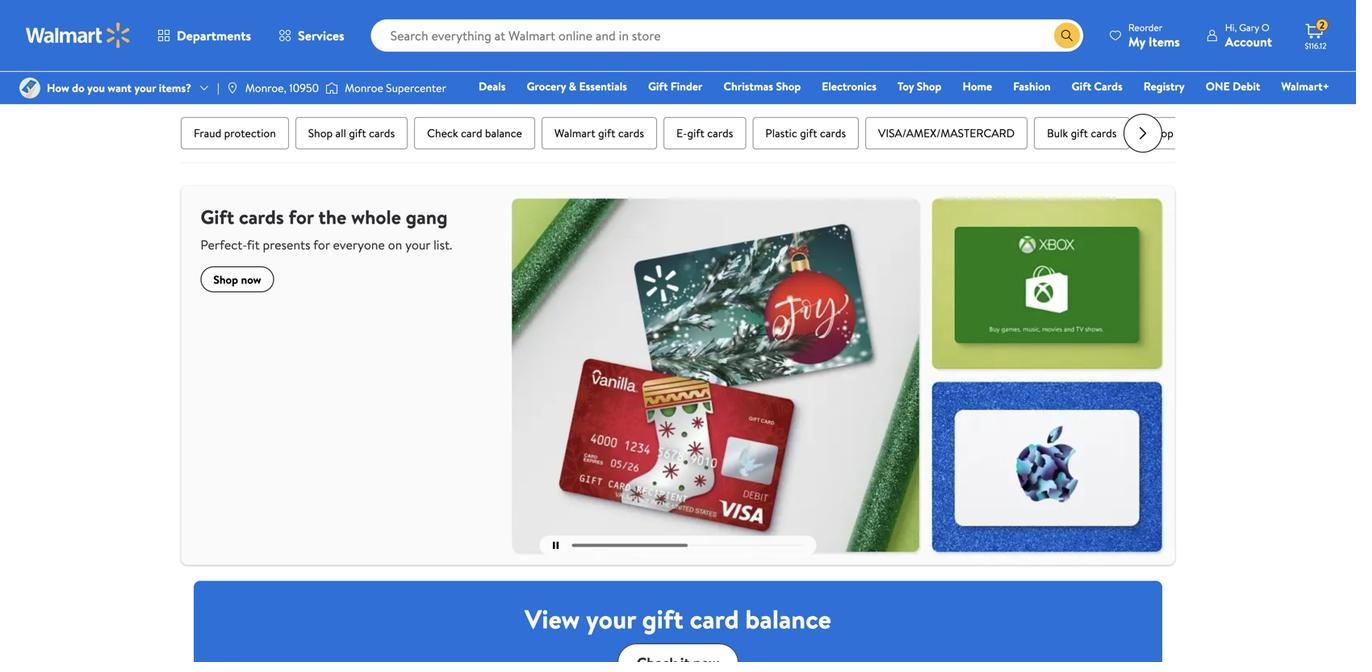 Task type: describe. For each thing, give the bounding box(es) containing it.
Walmart Site-Wide search field
[[371, 19, 1084, 52]]

shop all gift cards
[[308, 125, 395, 141]]

e-gift cards
[[677, 125, 734, 141]]

cards for plastic gift cards
[[821, 125, 847, 141]]

 image for how do you want your items?
[[19, 78, 40, 99]]

all
[[336, 125, 346, 141]]

gift finder link
[[641, 78, 710, 95]]

10950
[[289, 80, 319, 96]]

registry
[[1144, 78, 1186, 94]]

monroe, 10950
[[245, 80, 319, 96]]

finder
[[671, 78, 703, 94]]

supercenter
[[386, 80, 447, 96]]

o
[[1262, 21, 1270, 34]]

next slide for navpills list image
[[1124, 114, 1163, 153]]

christmas shop link
[[717, 78, 809, 95]]

check card balance
[[427, 125, 523, 141]]

gift for walmart gift cards
[[599, 125, 616, 141]]

walmart image
[[26, 23, 131, 48]]

grocery & essentials
[[527, 78, 628, 94]]

one
[[1207, 78, 1231, 94]]

shop for shop now
[[214, 272, 238, 287]]

shop by category
[[1150, 125, 1235, 141]]

gift down carousel controls navigation
[[643, 601, 684, 637]]

gift for finder
[[649, 78, 668, 94]]

|
[[217, 80, 220, 96]]

cards
[[1095, 78, 1123, 94]]

shop now
[[214, 272, 261, 287]]

gift cards link
[[1065, 78, 1131, 95]]

walmart gift cards
[[555, 125, 645, 141]]

protection
[[224, 125, 276, 141]]

view
[[525, 601, 580, 637]]

how
[[47, 80, 69, 96]]

walmart gift cards link
[[542, 117, 657, 149]]

bulk
[[1048, 125, 1069, 141]]

0 horizontal spatial your
[[134, 80, 156, 96]]

check card balance link
[[414, 117, 535, 149]]

2 horizontal spatial your
[[587, 601, 636, 637]]

pause image
[[553, 542, 559, 549]]

on
[[388, 236, 402, 254]]

plastic gift cards
[[766, 125, 847, 141]]

1 vertical spatial balance
[[746, 601, 832, 637]]

home
[[963, 78, 993, 94]]

items?
[[159, 80, 191, 96]]

category
[[1191, 125, 1235, 141]]

monroe supercenter
[[345, 80, 447, 96]]

fit
[[247, 236, 260, 254]]

grocery & essentials link
[[520, 78, 635, 95]]

walmart+ link
[[1275, 78, 1338, 95]]

1 vertical spatial for
[[313, 236, 330, 254]]

home link
[[956, 78, 1000, 95]]

shop right toy on the right of the page
[[917, 78, 942, 94]]

shop now link
[[201, 267, 274, 292]]

gift cards for the whole gang perfect-fit presents for everyone on your list.
[[201, 204, 453, 254]]

items
[[1149, 33, 1181, 50]]

my
[[1129, 33, 1146, 50]]

whole
[[351, 204, 401, 231]]

gary
[[1240, 21, 1260, 34]]

e-
[[677, 125, 688, 141]]

christmas shop
[[724, 78, 801, 94]]

list.
[[434, 236, 453, 254]]

cards inside gift cards for the whole gang perfect-fit presents for everyone on your list.
[[239, 204, 284, 231]]

the
[[319, 204, 347, 231]]

shop all gift cards link
[[295, 117, 408, 149]]

fraud
[[194, 125, 222, 141]]

visa/amex/mastercard link
[[866, 117, 1028, 149]]

plastic
[[766, 125, 798, 141]]

by
[[1177, 125, 1188, 141]]

account
[[1226, 33, 1273, 50]]



Task type: locate. For each thing, give the bounding box(es) containing it.
gang
[[406, 204, 448, 231]]

electronics link
[[815, 78, 884, 95]]

toy
[[898, 78, 915, 94]]

deals link
[[472, 78, 513, 95]]

shop left by on the top of page
[[1150, 125, 1174, 141]]

2 horizontal spatial gift
[[1072, 78, 1092, 94]]

debit
[[1233, 78, 1261, 94]]

for up presents
[[289, 204, 314, 231]]

essentials
[[580, 78, 628, 94]]

electronics
[[822, 78, 877, 94]]

Search search field
[[371, 19, 1084, 52]]

gift inside gift cards for the whole gang perfect-fit presents for everyone on your list.
[[201, 204, 234, 231]]

departments button
[[144, 16, 265, 55]]

cards up fit
[[239, 204, 284, 231]]

perfect-
[[201, 236, 247, 254]]

bulk gift cards
[[1048, 125, 1117, 141]]

how do you want your items?
[[47, 80, 191, 96]]

2 vertical spatial your
[[587, 601, 636, 637]]

view your gift card balance
[[525, 601, 832, 637]]

1 horizontal spatial balance
[[746, 601, 832, 637]]

gift finder
[[649, 78, 703, 94]]

fashion link
[[1007, 78, 1059, 95]]

cards for bulk gift cards
[[1092, 125, 1117, 141]]

gift right the walmart
[[599, 125, 616, 141]]

shop by category link
[[1137, 117, 1248, 149]]

hi,
[[1226, 21, 1238, 34]]

your right want
[[134, 80, 156, 96]]

card inside check card balance link
[[461, 125, 483, 141]]

monroe,
[[245, 80, 287, 96]]

deals
[[479, 78, 506, 94]]

grocery
[[527, 78, 566, 94]]

shop for shop all gift cards
[[308, 125, 333, 141]]

departments
[[177, 27, 251, 44]]

cards right all
[[369, 125, 395, 141]]

gift for plastic gift cards
[[801, 125, 818, 141]]

monroe
[[345, 80, 384, 96]]

shop
[[777, 78, 801, 94], [917, 78, 942, 94], [308, 125, 333, 141], [1150, 125, 1174, 141], [214, 272, 238, 287]]

cards
[[369, 125, 395, 141], [619, 125, 645, 141], [708, 125, 734, 141], [821, 125, 847, 141], [1092, 125, 1117, 141], [239, 204, 284, 231]]

reorder my items
[[1129, 21, 1181, 50]]

gift
[[649, 78, 668, 94], [1072, 78, 1092, 94], [201, 204, 234, 231]]

cards down electronics link
[[821, 125, 847, 141]]

hi, gary o account
[[1226, 21, 1273, 50]]

services button
[[265, 16, 358, 55]]

walmart
[[555, 125, 596, 141]]

0 vertical spatial balance
[[485, 125, 523, 141]]

gift down finder
[[688, 125, 705, 141]]

gift cards
[[1072, 78, 1123, 94]]

 image right '|' in the top left of the page
[[226, 82, 239, 95]]

1 horizontal spatial  image
[[226, 82, 239, 95]]

everyone
[[333, 236, 385, 254]]

fraud protection link
[[181, 117, 289, 149]]

visa/amex/mastercard
[[879, 125, 1015, 141]]

gift left cards
[[1072, 78, 1092, 94]]

shop for shop by category
[[1150, 125, 1174, 141]]

0 vertical spatial for
[[289, 204, 314, 231]]

plastic gift cards link
[[753, 117, 859, 149]]

gift right all
[[349, 125, 366, 141]]

your inside gift cards for the whole gang perfect-fit presents for everyone on your list.
[[406, 236, 431, 254]]

registry link
[[1137, 78, 1193, 95]]

toy shop
[[898, 78, 942, 94]]

reorder
[[1129, 21, 1163, 34]]

0 vertical spatial your
[[134, 80, 156, 96]]

carousel controls navigation
[[540, 536, 817, 556]]

shop left the now
[[214, 272, 238, 287]]

1 vertical spatial your
[[406, 236, 431, 254]]

toy shop link
[[891, 78, 949, 95]]

2
[[1320, 18, 1326, 32]]

shop left all
[[308, 125, 333, 141]]

want
[[108, 80, 132, 96]]

0 horizontal spatial balance
[[485, 125, 523, 141]]

gift for cards
[[201, 204, 234, 231]]

balance
[[485, 125, 523, 141], [746, 601, 832, 637]]

gift inside 'link'
[[649, 78, 668, 94]]

cards for walmart gift cards
[[619, 125, 645, 141]]

0 horizontal spatial gift
[[201, 204, 234, 231]]

cards left e-
[[619, 125, 645, 141]]

0 horizontal spatial  image
[[19, 78, 40, 99]]

now
[[241, 272, 261, 287]]

bulk gift cards link
[[1035, 117, 1130, 149]]

gift for e-gift cards
[[688, 125, 705, 141]]

walmart+
[[1282, 78, 1330, 94]]

do
[[72, 80, 85, 96]]

gift left finder
[[649, 78, 668, 94]]

 image left how
[[19, 78, 40, 99]]

1 horizontal spatial your
[[406, 236, 431, 254]]

$116.12
[[1306, 40, 1327, 51]]

for down the
[[313, 236, 330, 254]]

1 vertical spatial card
[[690, 601, 740, 637]]

your
[[134, 80, 156, 96], [406, 236, 431, 254], [587, 601, 636, 637]]

christmas
[[724, 78, 774, 94]]

gift right plastic
[[801, 125, 818, 141]]

 image for monroe, 10950
[[226, 82, 239, 95]]

presents
[[263, 236, 311, 254]]

 image
[[326, 80, 339, 96]]

cards right e-
[[708, 125, 734, 141]]

your right view
[[587, 601, 636, 637]]

gift for cards
[[1072, 78, 1092, 94]]

fraud protection
[[194, 125, 276, 141]]

1 horizontal spatial gift
[[649, 78, 668, 94]]

search icon image
[[1061, 29, 1074, 42]]

0 vertical spatial card
[[461, 125, 483, 141]]

shop right christmas
[[777, 78, 801, 94]]

one debit link
[[1199, 78, 1268, 95]]

cards for e-gift cards
[[708, 125, 734, 141]]

services
[[298, 27, 345, 44]]

fashion
[[1014, 78, 1051, 94]]

&
[[569, 78, 577, 94]]

you
[[87, 80, 105, 96]]

gift up 'perfect-'
[[201, 204, 234, 231]]

 image
[[19, 78, 40, 99], [226, 82, 239, 95]]

gift for bulk gift cards
[[1071, 125, 1089, 141]]

cards inside 'link'
[[821, 125, 847, 141]]

1 horizontal spatial card
[[690, 601, 740, 637]]

one debit
[[1207, 78, 1261, 94]]

gift right the bulk
[[1071, 125, 1089, 141]]

your right on
[[406, 236, 431, 254]]

cards left next slide for navpills list icon
[[1092, 125, 1117, 141]]

e-gift cards link
[[664, 117, 747, 149]]

gift inside 'link'
[[801, 125, 818, 141]]

0 horizontal spatial card
[[461, 125, 483, 141]]



Task type: vqa. For each thing, say whether or not it's contained in the screenshot.
the middle "your"
yes



